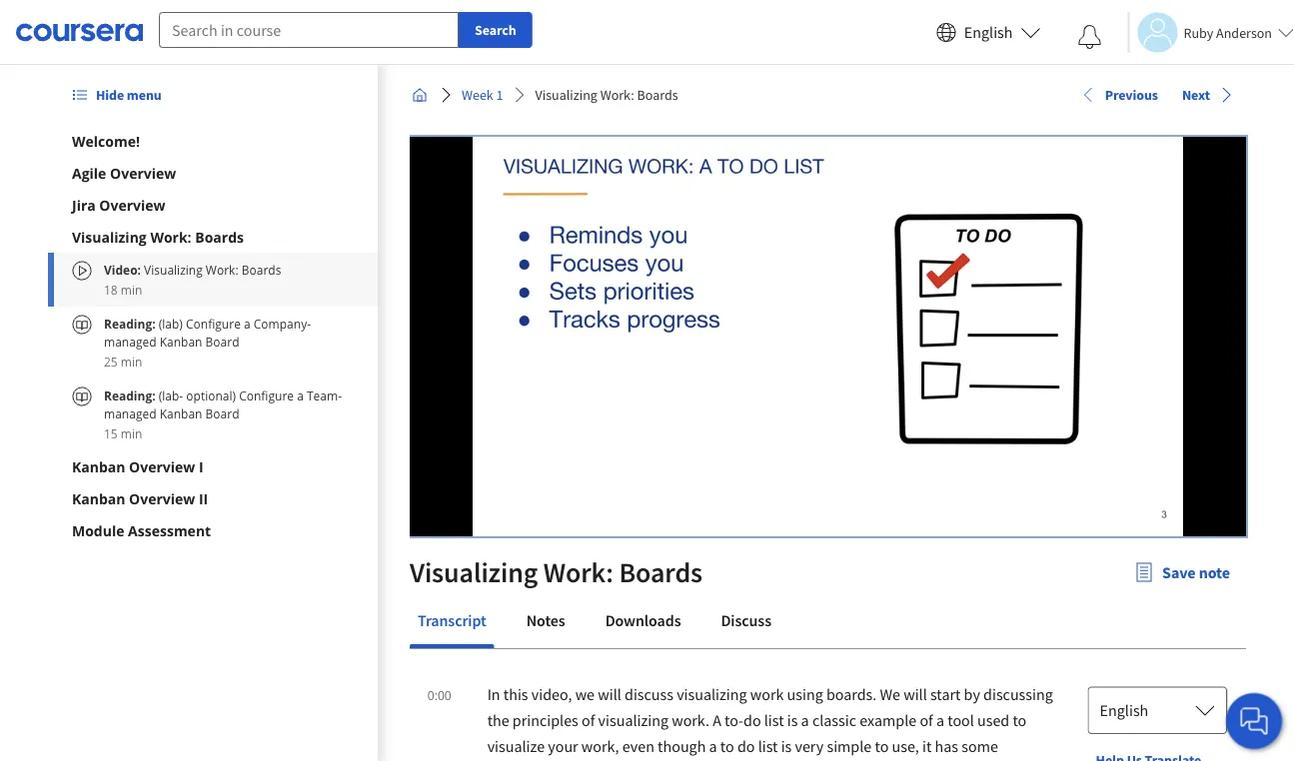 Task type: locate. For each thing, give the bounding box(es) containing it.
0 vertical spatial board
[[205, 333, 239, 350]]

0 vertical spatial list
[[764, 710, 784, 730]]

of inside the "in this video, we will discuss visualizing work using boards. we will start by discussing the principles of visualizing work. a to-do list is"
[[582, 710, 595, 730]]

visualizing work: boards
[[535, 86, 678, 104], [72, 227, 244, 246], [410, 555, 703, 590]]

is down using
[[787, 710, 798, 730]]

to down the discussing on the right of the page
[[1013, 710, 1027, 730]]

transcript
[[418, 611, 486, 631]]

2 vertical spatial min
[[121, 425, 142, 442]]

0:00
[[428, 687, 451, 703]]

kanban
[[160, 333, 202, 350], [160, 405, 202, 422], [72, 457, 125, 476], [72, 489, 125, 508]]

configure right optional)
[[239, 387, 294, 404]]

jira overview button
[[72, 195, 354, 215]]

1 vertical spatial reading:
[[104, 387, 159, 404]]

1 vertical spatial managed
[[104, 405, 156, 422]]

overview for agile overview
[[110, 163, 176, 182]]

visualizing work: boards link
[[527, 77, 686, 113]]

overview up "kanban overview ii"
[[129, 457, 195, 476]]

previous
[[1105, 86, 1158, 104]]

list
[[764, 710, 784, 730], [758, 736, 778, 756]]

min for (lab-
[[121, 425, 142, 442]]

week 1 link
[[454, 77, 511, 113]]

boards inside visualizing work: boards "dropdown button"
[[195, 227, 244, 246]]

reading: up 25 min
[[104, 315, 159, 332]]

kanban down (lab-
[[160, 405, 202, 422]]

overview up assessment
[[129, 489, 195, 508]]

1 will from the left
[[598, 684, 621, 704]]

work
[[750, 684, 784, 704]]

visualizing up even
[[598, 710, 669, 730]]

video:
[[104, 261, 141, 278]]

hide menu
[[96, 86, 162, 104]]

0 vertical spatial managed
[[104, 333, 156, 350]]

to left use,
[[875, 736, 889, 756]]

board down optional)
[[205, 405, 239, 422]]

do
[[743, 710, 761, 730], [737, 736, 755, 756]]

2 min from the top
[[121, 353, 142, 370]]

a left team-
[[297, 387, 304, 404]]

show notifications image
[[1078, 25, 1102, 49]]

kanban down "(lab)"
[[160, 333, 202, 350]]

2 board from the top
[[205, 405, 239, 422]]

0 horizontal spatial to
[[720, 736, 734, 756]]

overview for jira overview
[[99, 195, 165, 214]]

reading: for kanban
[[104, 315, 159, 332]]

visualizing work: boards for visualizing work: boards link on the top
[[535, 86, 678, 104]]

1 of from the left
[[582, 710, 595, 730]]

chat with us image
[[1238, 705, 1270, 737]]

1 vertical spatial board
[[205, 405, 239, 422]]

is inside the "in this video, we will discuss visualizing work using boards. we will start by discussing the principles of visualizing work. a to-do list is"
[[787, 710, 798, 730]]

managed up 15 min
[[104, 405, 156, 422]]

visualizing down jira overview at the top left
[[72, 227, 147, 246]]

to-
[[725, 710, 743, 730]]

this
[[503, 684, 528, 704]]

reading: down 25 min
[[104, 387, 159, 404]]

1 horizontal spatial to
[[875, 736, 889, 756]]

welcome!
[[72, 131, 140, 150]]

overview up jira overview at the top left
[[110, 163, 176, 182]]

kanban up module
[[72, 489, 125, 508]]

is
[[787, 710, 798, 730], [781, 736, 792, 756]]

1 vertical spatial is
[[781, 736, 792, 756]]

english button
[[928, 0, 1049, 65]]

1 horizontal spatial english
[[1100, 700, 1148, 720]]

will right we at the right of page
[[903, 684, 927, 704]]

start
[[930, 684, 961, 704]]

0 vertical spatial english
[[964, 22, 1013, 42]]

a
[[244, 315, 250, 332], [297, 387, 304, 404], [801, 710, 809, 730], [936, 710, 944, 730], [709, 736, 717, 756]]

1 reading: from the top
[[104, 315, 159, 332]]

visualizing
[[677, 684, 747, 704], [598, 710, 669, 730]]

board
[[205, 333, 239, 350], [205, 405, 239, 422]]

(lab)
[[159, 315, 183, 332]]

hide
[[96, 86, 124, 104]]

is left the very
[[781, 736, 792, 756]]

0 horizontal spatial of
[[582, 710, 595, 730]]

some
[[962, 736, 998, 756]]

min right the '15'
[[121, 425, 142, 442]]

1
[[496, 86, 503, 104]]

0 vertical spatial visualizing
[[677, 684, 747, 704]]

visualizing inside visualizing work: boards "dropdown button"
[[72, 227, 147, 246]]

2 reading: from the top
[[104, 387, 159, 404]]

configure inside (lab) configure a company- managed kanban board
[[186, 315, 241, 332]]

0 vertical spatial reading:
[[104, 315, 159, 332]]

visualizing up a
[[677, 684, 747, 704]]

managed inside (lab- optional) configure a team- managed kanban board
[[104, 405, 156, 422]]

kanban inside (lab) configure a company- managed kanban board
[[160, 333, 202, 350]]

visualizing right 1 at the top
[[535, 86, 597, 104]]

visualizing work: boards inside visualizing work: boards link
[[535, 86, 678, 104]]

save note button
[[1118, 549, 1246, 597]]

1 vertical spatial min
[[121, 353, 142, 370]]

company-
[[254, 315, 311, 332]]

1 vertical spatial list
[[758, 736, 778, 756]]

english inside popup button
[[1100, 700, 1148, 720]]

0:00 button
[[422, 681, 457, 707]]

of down we
[[582, 710, 595, 730]]

to
[[1013, 710, 1027, 730], [720, 736, 734, 756], [875, 736, 889, 756]]

0 horizontal spatial english
[[964, 22, 1013, 42]]

board up optional)
[[205, 333, 239, 350]]

downloads button
[[597, 597, 689, 645]]

0 vertical spatial is
[[787, 710, 798, 730]]

of
[[582, 710, 595, 730], [920, 710, 933, 730]]

1 horizontal spatial of
[[920, 710, 933, 730]]

kanban overview ii button
[[72, 489, 354, 509]]

boards inside visualizing work: boards link
[[637, 86, 678, 104]]

2 horizontal spatial to
[[1013, 710, 1027, 730]]

0 vertical spatial visualizing work: boards
[[535, 86, 678, 104]]

configure right "(lab)"
[[186, 315, 241, 332]]

kanban inside (lab- optional) configure a team- managed kanban board
[[160, 405, 202, 422]]

visualize
[[487, 736, 545, 756]]

configure
[[186, 315, 241, 332], [239, 387, 294, 404]]

transcript button
[[410, 597, 494, 645]]

0 vertical spatial do
[[743, 710, 761, 730]]

visualizing work: boards inside visualizing work: boards "dropdown button"
[[72, 227, 244, 246]]

module
[[72, 521, 124, 540]]

week 1
[[462, 86, 503, 104]]

kanban down the '15'
[[72, 457, 125, 476]]

0 vertical spatial configure
[[186, 315, 241, 332]]

a left 'tool'
[[936, 710, 944, 730]]

board inside (lab) configure a company- managed kanban board
[[205, 333, 239, 350]]

visualizing work: boards for visualizing work: boards "dropdown button"
[[72, 227, 244, 246]]

min right 18
[[121, 281, 142, 298]]

visualizing right video:
[[144, 261, 203, 278]]

will
[[598, 684, 621, 704], [903, 684, 927, 704]]

save note
[[1162, 563, 1230, 583]]

we
[[575, 684, 595, 704]]

save
[[1162, 563, 1196, 583]]

in this video, we will discuss visualizing work using boards. we will start by discussing the principles of visualizing work. a to-do list is
[[487, 684, 1053, 730]]

notes
[[526, 611, 565, 631]]

0 horizontal spatial will
[[598, 684, 621, 704]]

of up it
[[920, 710, 933, 730]]

1 vertical spatial do
[[737, 736, 755, 756]]

15 min
[[104, 425, 142, 442]]

a left company-
[[244, 315, 250, 332]]

1 horizontal spatial will
[[903, 684, 927, 704]]

a down a
[[709, 736, 717, 756]]

1 vertical spatial visualizing
[[598, 710, 669, 730]]

managed up 25 min
[[104, 333, 156, 350]]

1 board from the top
[[205, 333, 239, 350]]

overview inside dropdown button
[[99, 195, 165, 214]]

25 min
[[104, 353, 142, 370]]

1 vertical spatial configure
[[239, 387, 294, 404]]

search button
[[459, 12, 532, 48]]

work: inside video: visualizing work: boards 18 min
[[206, 261, 238, 278]]

list inside the "in this video, we will discuss visualizing work using boards. we will start by discussing the principles of visualizing work. a to-do list is"
[[764, 710, 784, 730]]

a
[[713, 710, 721, 730]]

1 vertical spatial visualizing work: boards
[[72, 227, 244, 246]]

overview down agile overview
[[99, 195, 165, 214]]

1 managed from the top
[[104, 333, 156, 350]]

will right we
[[598, 684, 621, 704]]

a down using
[[801, 710, 809, 730]]

a classic example of a tool used to visualize your work,
[[487, 710, 1027, 756]]

3 min from the top
[[121, 425, 142, 442]]

mute image
[[457, 509, 482, 529]]

2 vertical spatial visualizing work: boards
[[410, 555, 703, 590]]

downloads
[[605, 611, 681, 631]]

1 vertical spatial english
[[1100, 700, 1148, 720]]

1 min from the top
[[121, 281, 142, 298]]

to down to-
[[720, 736, 734, 756]]

2 managed from the top
[[104, 405, 156, 422]]

min right 25
[[121, 353, 142, 370]]

visualizing inside video: visualizing work: boards 18 min
[[144, 261, 203, 278]]

optional)
[[186, 387, 236, 404]]

english
[[964, 22, 1013, 42], [1100, 700, 1148, 720]]

kanban overview i
[[72, 457, 203, 476]]

0 vertical spatial min
[[121, 281, 142, 298]]

2 of from the left
[[920, 710, 933, 730]]



Task type: vqa. For each thing, say whether or not it's contained in the screenshot.
classic
yes



Task type: describe. For each thing, give the bounding box(es) containing it.
1 horizontal spatial visualizing
[[677, 684, 747, 704]]

managed inside (lab) configure a company- managed kanban board
[[104, 333, 156, 350]]

18
[[104, 281, 118, 298]]

configure inside (lab- optional) configure a team- managed kanban board
[[239, 387, 294, 404]]

it
[[922, 736, 932, 756]]

a inside (lab- optional) configure a team- managed kanban board
[[297, 387, 304, 404]]

related lecture content tabs tab list
[[410, 597, 1246, 649]]

agile
[[72, 163, 106, 182]]

min for (lab)
[[121, 353, 142, 370]]

overview for kanban overview i
[[129, 457, 195, 476]]

0 horizontal spatial visualizing
[[598, 710, 669, 730]]

a classic example of a tool used to visualize your work, button
[[487, 710, 1027, 756]]

in this video, we will discuss button
[[487, 684, 677, 704]]

menu
[[127, 86, 162, 104]]

25
[[104, 353, 118, 370]]

very
[[795, 736, 824, 756]]

visualizing work: boards button
[[72, 227, 354, 247]]

english inside button
[[964, 22, 1013, 42]]

15
[[104, 425, 118, 442]]

of inside the "a classic example of a tool used to visualize your work,"
[[920, 710, 933, 730]]

week
[[462, 86, 493, 104]]

overview for kanban overview ii
[[129, 489, 195, 508]]

even
[[622, 736, 654, 756]]

we
[[880, 684, 900, 704]]

board inside (lab- optional) configure a team- managed kanban board
[[205, 405, 239, 422]]

your
[[548, 736, 578, 756]]

work: inside "dropdown button"
[[150, 227, 191, 246]]

it has some button
[[487, 736, 998, 761]]

hide menu button
[[64, 77, 170, 113]]

has
[[935, 736, 958, 756]]

notes button
[[518, 597, 573, 645]]

agile overview
[[72, 163, 176, 182]]

simple
[[827, 736, 872, 756]]

kanban overview i button
[[72, 457, 354, 477]]

i
[[199, 457, 203, 476]]

tool
[[947, 710, 974, 730]]

english button
[[1088, 686, 1227, 734]]

though
[[658, 736, 706, 756]]

team-
[[307, 387, 342, 404]]

welcome! button
[[72, 131, 354, 151]]

previous button
[[1077, 85, 1162, 105]]

(lab-
[[159, 387, 183, 404]]

ruby
[[1184, 23, 1213, 41]]

boards.
[[826, 684, 877, 704]]

by
[[964, 684, 980, 704]]

agile overview button
[[72, 163, 354, 183]]

next
[[1182, 86, 1210, 104]]

it has some
[[487, 736, 998, 761]]

work,
[[581, 736, 619, 756]]

even though a to do list is very simple to use,
[[622, 736, 922, 756]]

work.
[[672, 710, 709, 730]]

use,
[[892, 736, 919, 756]]

video,
[[531, 684, 572, 704]]

to inside the "a classic example of a tool used to visualize your work,"
[[1013, 710, 1027, 730]]

(lab- optional) configure a team- managed kanban board
[[104, 387, 342, 422]]

a inside (lab) configure a company- managed kanban board
[[244, 315, 250, 332]]

(lab) configure a company- managed kanban board
[[104, 315, 311, 350]]

principles
[[512, 710, 578, 730]]

full screen image
[[1213, 509, 1239, 529]]

module assessment button
[[72, 521, 354, 541]]

discuss
[[721, 611, 771, 631]]

example
[[860, 710, 917, 730]]

ruby anderson
[[1184, 23, 1272, 41]]

we will start by discussing button
[[880, 684, 1053, 704]]

discuss
[[625, 684, 673, 704]]

home image
[[412, 87, 428, 103]]

Search in course text field
[[159, 12, 459, 48]]

reading: for managed
[[104, 387, 159, 404]]

kanban overview ii
[[72, 489, 208, 508]]

visualizing up transcript
[[410, 555, 538, 590]]

video: visualizing work: boards 18 min
[[104, 261, 281, 298]]

used
[[977, 710, 1009, 730]]

min inside video: visualizing work: boards 18 min
[[121, 281, 142, 298]]

do inside the "in this video, we will discuss visualizing work using boards. we will start by discussing the principles of visualizing work. a to-do list is"
[[743, 710, 761, 730]]

module assessment
[[72, 521, 211, 540]]

classic
[[812, 710, 856, 730]]

boards inside video: visualizing work: boards 18 min
[[242, 261, 281, 278]]

note
[[1199, 563, 1230, 583]]

ruby anderson button
[[1128, 12, 1294, 52]]

even though a to do list is very simple to use, button
[[622, 736, 922, 756]]

assessment
[[128, 521, 211, 540]]

the
[[487, 710, 509, 730]]

search
[[475, 21, 516, 39]]

a to-do list is button
[[713, 710, 801, 730]]

visualizing work using boards. button
[[677, 684, 880, 704]]

ii
[[199, 489, 208, 508]]

discuss button
[[713, 597, 779, 645]]

coursera image
[[16, 16, 143, 48]]

in
[[487, 684, 500, 704]]

2 will from the left
[[903, 684, 927, 704]]

the principles of visualizing work. button
[[487, 710, 713, 730]]

jira
[[72, 195, 96, 214]]

visualizing inside visualizing work: boards link
[[535, 86, 597, 104]]

next button
[[1178, 85, 1238, 105]]



